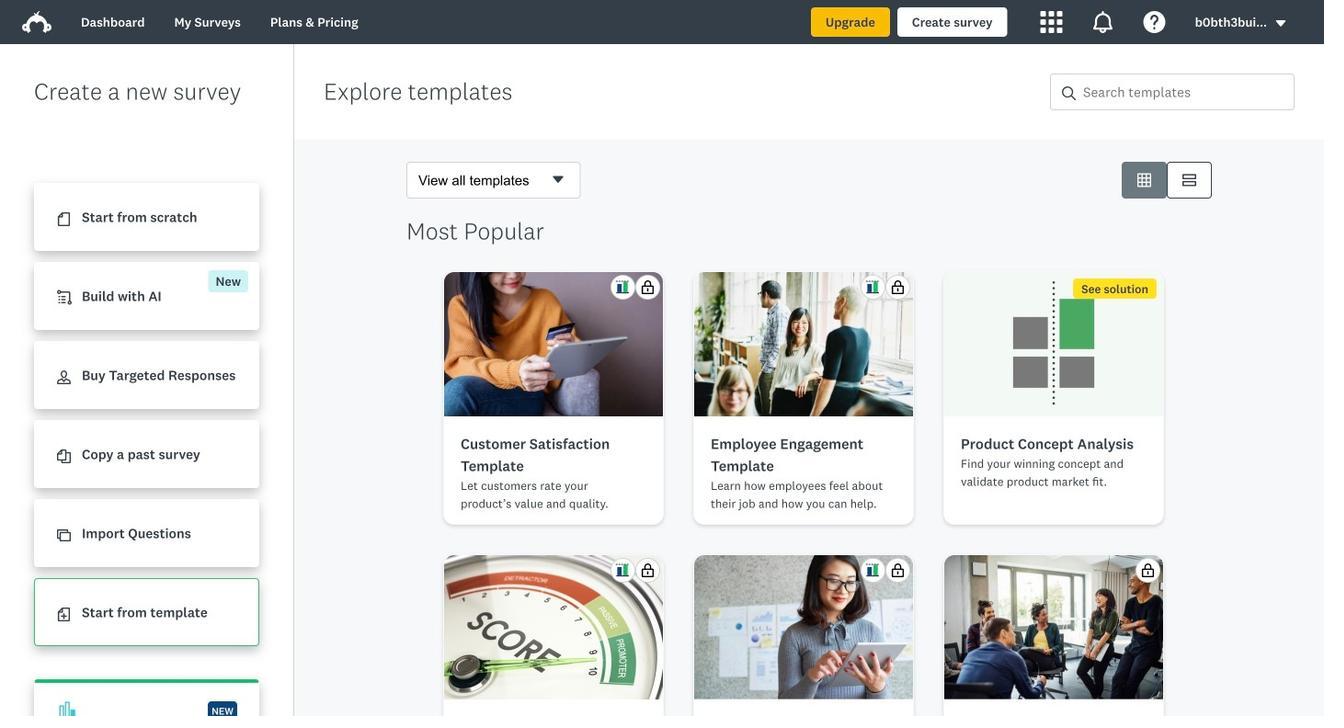 Task type: vqa. For each thing, say whether or not it's contained in the screenshot.
Clone icon
yes



Task type: describe. For each thing, give the bounding box(es) containing it.
lock image for employee engagement template image
[[891, 281, 905, 294]]

notification center icon image
[[1092, 11, 1114, 33]]

user image
[[57, 371, 71, 385]]

1 brand logo image from the top
[[22, 7, 52, 37]]

software and app customer feedback with nps® image
[[694, 556, 913, 700]]

Search templates field
[[1076, 74, 1294, 109]]

product concept analysis image
[[945, 272, 1163, 417]]

documentclone image
[[57, 450, 71, 464]]

surveymonkey-paradigm belonging and inclusion template image
[[945, 556, 1163, 700]]

customer satisfaction template image
[[444, 272, 663, 417]]

net promoter® score (nps) template image
[[444, 556, 663, 700]]

lock image for customer satisfaction template image
[[641, 281, 655, 294]]

help icon image
[[1144, 11, 1166, 33]]

document image
[[57, 213, 71, 226]]

textboxmultiple image
[[1183, 173, 1197, 187]]



Task type: locate. For each thing, give the bounding box(es) containing it.
grid image
[[1138, 173, 1151, 187]]

2 brand logo image from the top
[[22, 11, 52, 33]]

lock image
[[641, 281, 655, 294], [891, 281, 905, 294], [641, 564, 655, 578]]

documentplus image
[[57, 608, 71, 622]]

search image
[[1062, 86, 1076, 100]]

lock image for net promoter® score (nps) template image
[[641, 564, 655, 578]]

brand logo image
[[22, 7, 52, 37], [22, 11, 52, 33]]

2 lock image from the left
[[1141, 564, 1155, 578]]

dropdown arrow icon image
[[1275, 17, 1288, 30], [1276, 20, 1286, 27]]

products icon image
[[1041, 11, 1063, 33], [1041, 11, 1063, 33]]

1 horizontal spatial lock image
[[1141, 564, 1155, 578]]

clone image
[[57, 529, 71, 543]]

employee engagement template image
[[694, 272, 913, 417]]

1 lock image from the left
[[891, 564, 905, 578]]

0 horizontal spatial lock image
[[891, 564, 905, 578]]

lock image
[[891, 564, 905, 578], [1141, 564, 1155, 578]]



